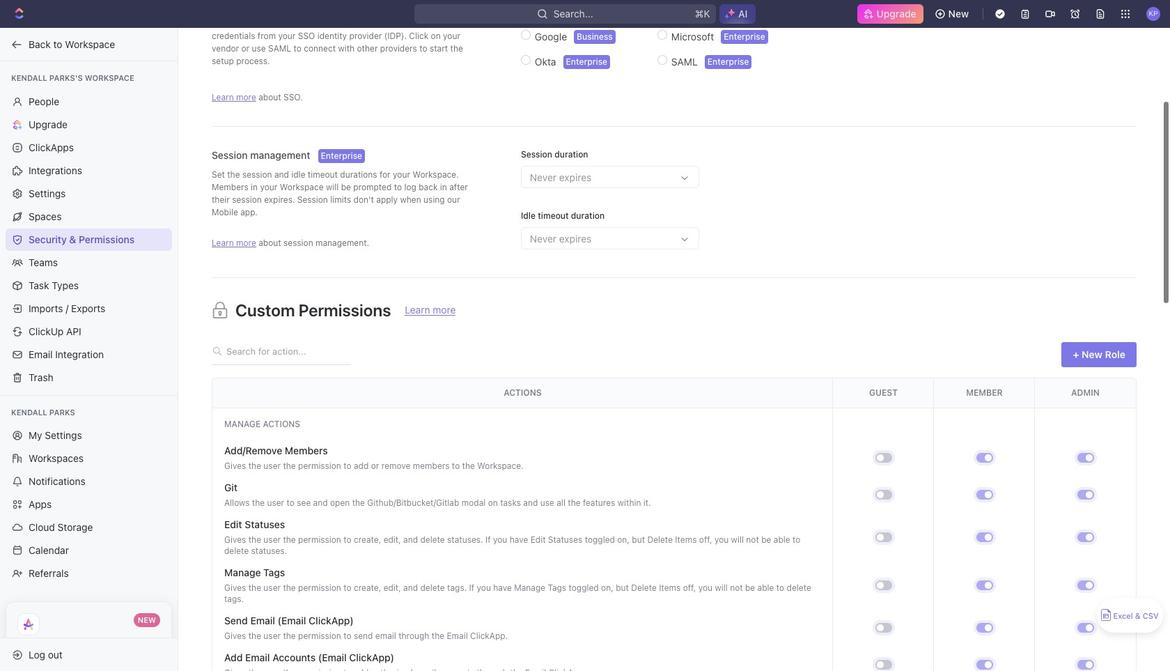 Task type: locate. For each thing, give the bounding box(es) containing it.
edit, inside edit statuses gives the user the permission to create, edit, and delete statuses. if you have edit statuses toggled on, but delete items off, you will not be able to delete statuses.
[[384, 535, 401, 545]]

0 horizontal spatial new
[[138, 615, 156, 624]]

0 vertical spatial if
[[486, 535, 491, 545]]

start
[[430, 43, 448, 54]]

0 horizontal spatial upgrade
[[29, 118, 68, 130]]

in up provider
[[354, 18, 361, 29]]

workspace inside set the session and idle timeout durations for your workspace. members in your workspace will be prompted to log back in after their session expires. session limits don't apply when using our mobile app.
[[280, 182, 324, 192]]

user inside edit statuses gives the user the permission to create, edit, and delete statuses. if you have edit statuses toggled on, but delete items off, you will not be able to delete statuses.
[[264, 535, 281, 545]]

0 vertical spatial on,
[[618, 535, 630, 545]]

manage up send
[[224, 567, 261, 578]]

learn for learn more about sso.
[[212, 92, 234, 102]]

1 horizontal spatial statuses
[[548, 535, 583, 545]]

session up "app."
[[232, 194, 262, 205]]

on, inside edit statuses gives the user the permission to create, edit, and delete statuses. if you have edit statuses toggled on, but delete items off, you will not be able to delete statuses.
[[618, 535, 630, 545]]

not
[[747, 535, 759, 545], [730, 583, 743, 593]]

email
[[376, 631, 396, 641]]

but
[[632, 535, 645, 545], [616, 583, 629, 593]]

workspace.
[[413, 169, 459, 180], [478, 461, 524, 471]]

1 horizontal spatial upgrade link
[[858, 4, 924, 24]]

and inside edit statuses gives the user the permission to create, edit, and delete statuses. if you have edit statuses toggled on, but delete items off, you will not be able to delete statuses.
[[404, 535, 418, 545]]

their up start
[[430, 18, 448, 29]]

if inside manage tags gives the user the permission to create, edit, and delete tags. if you have manage tags toggled on, but delete items off, you will not be able to delete tags.
[[469, 583, 475, 593]]

workspace. up the back
[[413, 169, 459, 180]]

manage down edit statuses gives the user the permission to create, edit, and delete statuses. if you have edit statuses toggled on, but delete items off, you will not be able to delete statuses.
[[514, 583, 546, 593]]

edit, inside manage tags gives the user the permission to create, edit, and delete tags. if you have manage tags toggled on, but delete items off, you will not be able to delete tags.
[[384, 583, 401, 593]]

kendall parks
[[11, 407, 75, 416]]

saml down from
[[268, 43, 291, 54]]

upgrade left new button
[[877, 8, 917, 20]]

enterprise up durations
[[321, 151, 362, 161]]

clickapp) up add email accounts (email clickapp)
[[309, 615, 354, 627]]

their inside set the session and idle timeout durations for your workspace. members in your workspace will be prompted to log back in after their session expires. session limits don't apply when using our mobile app.
[[212, 194, 230, 205]]

0 horizontal spatial edit
[[224, 519, 242, 530]]

members
[[290, 18, 327, 29], [413, 461, 450, 471]]

their up mobile
[[212, 194, 230, 205]]

1 vertical spatial if
[[469, 583, 475, 593]]

1 horizontal spatial on
[[488, 498, 498, 508]]

will inside manage tags gives the user the permission to create, edit, and delete tags. if you have manage tags toggled on, but delete items off, you will not be able to delete tags.
[[715, 583, 728, 593]]

log out button
[[6, 644, 166, 666]]

0 vertical spatial about
[[259, 92, 281, 102]]

0 horizontal spatial members
[[290, 18, 327, 29]]

1 kendall from the top
[[11, 73, 47, 82]]

session
[[212, 149, 248, 161], [521, 149, 553, 160], [297, 194, 328, 205]]

duration up idle timeout duration
[[555, 149, 589, 160]]

permission inside edit statuses gives the user the permission to create, edit, and delete statuses. if you have edit statuses toggled on, but delete items off, you will not be able to delete statuses.
[[298, 535, 341, 545]]

statuses.
[[447, 535, 483, 545], [251, 546, 287, 556]]

2 never from the top
[[530, 233, 557, 245]]

1 vertical spatial delete
[[632, 583, 657, 593]]

clickup down imports
[[29, 325, 64, 337]]

using
[[407, 18, 428, 29], [424, 194, 445, 205]]

upgrade link up clickapps link
[[6, 113, 172, 136]]

about left sso.
[[259, 92, 281, 102]]

edit, for manage tags
[[384, 583, 401, 593]]

user inside manage tags gives the user the permission to create, edit, and delete tags. if you have manage tags toggled on, but delete items off, you will not be able to delete tags.
[[264, 583, 281, 593]]

enterprise for saml
[[708, 56, 750, 67]]

create, up send email (email clickapp) gives the user the permission to send email through the email clickapp.
[[354, 583, 381, 593]]

the inside require workspace members to log in to clickup using their credentials from your sso identity provider (idp). click on your vendor or use saml to connect with other providers to start the setup process.
[[451, 43, 463, 54]]

1 vertical spatial kendall
[[11, 407, 47, 416]]

2 edit, from the top
[[384, 583, 401, 593]]

upgrade for upgrade link to the left
[[29, 118, 68, 130]]

members down actions
[[285, 445, 328, 457]]

workspace up kendall parks's workspace
[[65, 38, 115, 50]]

trash link
[[6, 366, 172, 389]]

0 vertical spatial items
[[676, 535, 697, 545]]

security & permissions
[[29, 233, 135, 245]]

but inside manage tags gives the user the permission to create, edit, and delete tags. if you have manage tags toggled on, but delete items off, you will not be able to delete tags.
[[616, 583, 629, 593]]

1 create, from the top
[[354, 535, 381, 545]]

1 horizontal spatial or
[[371, 461, 379, 471]]

manage for actions
[[224, 419, 261, 429]]

& for csv
[[1136, 612, 1141, 621]]

create, down github/bitbucket/gitlab
[[354, 535, 381, 545]]

0 vertical spatial manage
[[224, 419, 261, 429]]

create, inside edit statuses gives the user the permission to create, edit, and delete statuses. if you have edit statuses toggled on, but delete items off, you will not be able to delete statuses.
[[354, 535, 381, 545]]

permissions
[[79, 233, 135, 245], [299, 300, 391, 320]]

if inside edit statuses gives the user the permission to create, edit, and delete statuses. if you have edit statuses toggled on, but delete items off, you will not be able to delete statuses.
[[486, 535, 491, 545]]

0 vertical spatial expires
[[560, 171, 592, 183]]

1 expires from the top
[[560, 171, 592, 183]]

log out
[[29, 648, 63, 660]]

never expires
[[530, 171, 592, 183], [530, 233, 592, 245]]

clickapps link
[[6, 136, 172, 159]]

1 vertical spatial expires
[[560, 233, 592, 245]]

1 horizontal spatial on,
[[618, 535, 630, 545]]

items inside edit statuses gives the user the permission to create, edit, and delete statuses. if you have edit statuses toggled on, but delete items off, you will not be able to delete statuses.
[[676, 535, 697, 545]]

saml down microsoft
[[672, 56, 698, 68]]

1 vertical spatial never expires
[[530, 233, 592, 245]]

toggled inside edit statuses gives the user the permission to create, edit, and delete statuses. if you have edit statuses toggled on, but delete items off, you will not be able to delete statuses.
[[585, 535, 615, 545]]

0 vertical spatial create,
[[354, 535, 381, 545]]

(email inside send email (email clickapp) gives the user the permission to send email through the email clickapp.
[[278, 615, 306, 627]]

1 vertical spatial their
[[212, 194, 230, 205]]

statuses
[[245, 519, 285, 530], [548, 535, 583, 545]]

manage up the add/remove
[[224, 419, 261, 429]]

members down "set"
[[212, 182, 249, 192]]

custom permissions
[[236, 300, 391, 320]]

imports / exports
[[29, 302, 105, 314]]

calendar
[[29, 544, 69, 556]]

1 vertical spatial items
[[659, 583, 681, 593]]

using down the back
[[424, 194, 445, 205]]

0 horizontal spatial tags.
[[224, 594, 244, 604]]

about down expires.
[[259, 238, 281, 248]]

duration right idle
[[571, 210, 605, 221]]

session down session management
[[242, 169, 272, 180]]

2 permission from the top
[[298, 535, 341, 545]]

use
[[252, 43, 266, 54], [541, 498, 555, 508]]

expires down session duration
[[560, 171, 592, 183]]

1 vertical spatial workspace.
[[478, 461, 524, 471]]

in left after
[[440, 182, 447, 192]]

workspace down idle
[[280, 182, 324, 192]]

1 horizontal spatial not
[[747, 535, 759, 545]]

4 gives from the top
[[224, 631, 246, 641]]

items inside manage tags gives the user the permission to create, edit, and delete tags. if you have manage tags toggled on, but delete items off, you will not be able to delete tags.
[[659, 583, 681, 593]]

more for learn more about session management.
[[236, 238, 256, 248]]

off, for manage tags
[[683, 583, 696, 593]]

1 horizontal spatial tags.
[[447, 583, 467, 593]]

(email
[[278, 615, 306, 627], [318, 652, 347, 663]]

if down the modal
[[486, 535, 491, 545]]

2 horizontal spatial new
[[1082, 348, 1103, 360]]

not inside manage tags gives the user the permission to create, edit, and delete tags. if you have manage tags toggled on, but delete items off, you will not be able to delete tags.
[[730, 583, 743, 593]]

1 vertical spatial members
[[285, 445, 328, 457]]

0 vertical spatial toggled
[[585, 535, 615, 545]]

permission up see
[[298, 461, 341, 471]]

1 horizontal spatial off,
[[700, 535, 713, 545]]

have for tags
[[494, 583, 512, 593]]

1 horizontal spatial (email
[[318, 652, 347, 663]]

clickapps
[[29, 141, 74, 153]]

the inside set the session and idle timeout durations for your workspace. members in your workspace will be prompted to log back in after their session expires. session limits don't apply when using our mobile app.
[[227, 169, 240, 180]]

0 vertical spatial members
[[212, 182, 249, 192]]

learn for learn more about session management.
[[212, 238, 234, 248]]

2 horizontal spatial session
[[521, 149, 553, 160]]

permissions down management.
[[299, 300, 391, 320]]

settings down parks
[[45, 429, 82, 441]]

workspaces
[[29, 452, 84, 464]]

1 gives from the top
[[224, 461, 246, 471]]

clickup inside require workspace members to log in to clickup using their credentials from your sso identity provider (idp). click on your vendor or use saml to connect with other providers to start the setup process.
[[374, 18, 404, 29]]

microsoft
[[672, 31, 715, 43]]

2 kendall from the top
[[11, 407, 47, 416]]

not for tags
[[730, 583, 743, 593]]

1 vertical spatial clickapp)
[[349, 652, 394, 663]]

not inside edit statuses gives the user the permission to create, edit, and delete statuses. if you have edit statuses toggled on, but delete items off, you will not be able to delete statuses.
[[747, 535, 759, 545]]

session left management.
[[284, 238, 313, 248]]

integrations
[[29, 164, 82, 176]]

& right security
[[69, 233, 76, 245]]

will inside edit statuses gives the user the permission to create, edit, and delete statuses. if you have edit statuses toggled on, but delete items off, you will not be able to delete statuses.
[[732, 535, 744, 545]]

permission up add email accounts (email clickapp)
[[298, 631, 341, 641]]

learn for learn more
[[405, 304, 430, 315]]

0 vertical spatial be
[[341, 182, 351, 192]]

use up the process.
[[252, 43, 266, 54]]

(email right accounts
[[318, 652, 347, 663]]

0 horizontal spatial (email
[[278, 615, 306, 627]]

mobile
[[212, 207, 238, 217]]

or inside add/remove members gives the user the permission to add or remove members to the workspace.
[[371, 461, 379, 471]]

integration
[[55, 348, 104, 360]]

gives up send
[[224, 583, 246, 593]]

spaces
[[29, 210, 62, 222]]

clickapp) down send
[[349, 652, 394, 663]]

or right add in the left bottom of the page
[[371, 461, 379, 471]]

1 vertical spatial be
[[762, 535, 772, 545]]

(idp).
[[384, 31, 407, 41]]

clickup
[[374, 18, 404, 29], [29, 325, 64, 337]]

able for edit statuses
[[774, 535, 791, 545]]

about for sso.
[[259, 92, 281, 102]]

1 edit, from the top
[[384, 535, 401, 545]]

workspace up people link
[[85, 73, 134, 82]]

1 vertical spatial upgrade link
[[6, 113, 172, 136]]

1 vertical spatial or
[[371, 461, 379, 471]]

gives inside manage tags gives the user the permission to create, edit, and delete tags. if you have manage tags toggled on, but delete items off, you will not be able to delete tags.
[[224, 583, 246, 593]]

have up clickapp. at left
[[494, 583, 512, 593]]

1 vertical spatial learn
[[212, 238, 234, 248]]

& left the csv
[[1136, 612, 1141, 621]]

never down session duration
[[530, 171, 557, 183]]

never expires down session duration
[[530, 171, 592, 183]]

1 horizontal spatial log
[[405, 182, 417, 192]]

and left idle
[[275, 169, 289, 180]]

using inside set the session and idle timeout durations for your workspace. members in your workspace will be prompted to log back in after their session expires. session limits don't apply when using our mobile app.
[[424, 194, 445, 205]]

identity
[[318, 31, 347, 41]]

gives for edit
[[224, 535, 246, 545]]

0 horizontal spatial clickup
[[29, 325, 64, 337]]

0 horizontal spatial on,
[[602, 583, 614, 593]]

1 vertical spatial edit
[[531, 535, 546, 545]]

&
[[69, 233, 76, 245], [1136, 612, 1141, 621]]

items for edit statuses
[[676, 535, 697, 545]]

on, for manage tags
[[602, 583, 614, 593]]

ai
[[739, 8, 748, 20]]

1 permission from the top
[[298, 461, 341, 471]]

0 vertical spatial permissions
[[79, 233, 135, 245]]

0 horizontal spatial timeout
[[308, 169, 338, 180]]

will
[[326, 182, 339, 192], [732, 535, 744, 545], [715, 583, 728, 593]]

delete for edit statuses
[[648, 535, 673, 545]]

in up "app."
[[251, 182, 258, 192]]

and inside set the session and idle timeout durations for your workspace. members in your workspace will be prompted to log back in after their session expires. session limits don't apply when using our mobile app.
[[275, 169, 289, 180]]

statuses down all
[[548, 535, 583, 545]]

remove
[[382, 461, 411, 471]]

user inside add/remove members gives the user the permission to add or remove members to the workspace.
[[264, 461, 281, 471]]

require
[[212, 18, 242, 29]]

permissions down spaces link
[[79, 233, 135, 245]]

and up 'through'
[[404, 583, 418, 593]]

able inside manage tags gives the user the permission to create, edit, and delete tags. if you have manage tags toggled on, but delete items off, you will not be able to delete tags.
[[758, 583, 775, 593]]

member
[[967, 388, 1003, 398]]

workspace up from
[[244, 18, 288, 29]]

members inside add/remove members gives the user the permission to add or remove members to the workspace.
[[285, 445, 328, 457]]

gives down send
[[224, 631, 246, 641]]

will for edit statuses
[[732, 535, 744, 545]]

more for learn more about sso.
[[236, 92, 256, 102]]

off, for edit statuses
[[700, 535, 713, 545]]

0 vertical spatial tags.
[[447, 583, 467, 593]]

never expires down idle timeout duration
[[530, 233, 592, 245]]

delete
[[648, 535, 673, 545], [632, 583, 657, 593]]

your right for
[[393, 169, 411, 180]]

clickup up (idp). at the left top
[[374, 18, 404, 29]]

1 horizontal spatial clickup
[[374, 18, 404, 29]]

within
[[618, 498, 641, 508]]

1 horizontal spatial in
[[354, 18, 361, 29]]

2 never expires button from the top
[[521, 227, 1137, 250]]

1 vertical spatial able
[[758, 583, 775, 593]]

enterprise down microsoft
[[708, 56, 750, 67]]

have down 'tasks'
[[510, 535, 528, 545]]

0 vertical spatial clickapp)
[[309, 615, 354, 627]]

use left all
[[541, 498, 555, 508]]

1 horizontal spatial if
[[486, 535, 491, 545]]

0 vertical spatial statuses.
[[447, 535, 483, 545]]

1 vertical spatial permissions
[[299, 300, 391, 320]]

0 horizontal spatial off,
[[683, 583, 696, 593]]

0 vertical spatial learn more link
[[212, 92, 256, 102]]

1 vertical spatial toggled
[[569, 583, 599, 593]]

permission down see
[[298, 535, 341, 545]]

(email up accounts
[[278, 615, 306, 627]]

gives down "allows" at bottom
[[224, 535, 246, 545]]

edit, up send email (email clickapp) gives the user the permission to send email through the email clickapp.
[[384, 583, 401, 593]]

log up identity
[[340, 18, 352, 29]]

1 horizontal spatial will
[[715, 583, 728, 593]]

on left 'tasks'
[[488, 498, 498, 508]]

prompted
[[353, 182, 392, 192]]

gives inside edit statuses gives the user the permission to create, edit, and delete statuses. if you have edit statuses toggled on, but delete items off, you will not be able to delete statuses.
[[224, 535, 246, 545]]

kendall up my
[[11, 407, 47, 416]]

upgrade link left new button
[[858, 4, 924, 24]]

gives up git
[[224, 461, 246, 471]]

kp button
[[1143, 3, 1165, 25]]

+
[[1074, 348, 1080, 360]]

1 vertical spatial learn more link
[[212, 238, 256, 248]]

upgrade up clickapps
[[29, 118, 68, 130]]

workspace inside button
[[65, 38, 115, 50]]

off, inside edit statuses gives the user the permission to create, edit, and delete statuses. if you have edit statuses toggled on, but delete items off, you will not be able to delete statuses.
[[700, 535, 713, 545]]

enterprise down business
[[566, 56, 608, 67]]

upgrade link
[[858, 4, 924, 24], [6, 113, 172, 136]]

and down github/bitbucket/gitlab
[[404, 535, 418, 545]]

expires down idle timeout duration
[[560, 233, 592, 245]]

members up sso on the left of the page
[[290, 18, 327, 29]]

from
[[258, 31, 276, 41]]

0 vertical spatial edit,
[[384, 535, 401, 545]]

1 horizontal spatial members
[[413, 461, 450, 471]]

0 vertical spatial never
[[530, 171, 557, 183]]

more
[[236, 92, 256, 102], [236, 238, 256, 248], [433, 304, 456, 315]]

1 vertical spatial more
[[236, 238, 256, 248]]

on, for edit statuses
[[618, 535, 630, 545]]

on, inside manage tags gives the user the permission to create, edit, and delete tags. if you have manage tags toggled on, but delete items off, you will not be able to delete tags.
[[602, 583, 614, 593]]

session up "set"
[[212, 149, 248, 161]]

teams link
[[6, 251, 172, 274]]

delete inside edit statuses gives the user the permission to create, edit, and delete statuses. if you have edit statuses toggled on, but delete items off, you will not be able to delete statuses.
[[648, 535, 673, 545]]

permission inside manage tags gives the user the permission to create, edit, and delete tags. if you have manage tags toggled on, but delete items off, you will not be able to delete tags.
[[298, 583, 341, 593]]

be inside edit statuses gives the user the permission to create, edit, and delete statuses. if you have edit statuses toggled on, but delete items off, you will not be able to delete statuses.
[[762, 535, 772, 545]]

1 vertical spatial never expires button
[[521, 227, 1137, 250]]

off, inside manage tags gives the user the permission to create, edit, and delete tags. if you have manage tags toggled on, but delete items off, you will not be able to delete tags.
[[683, 583, 696, 593]]

apply
[[377, 194, 398, 205]]

gives
[[224, 461, 246, 471], [224, 535, 246, 545], [224, 583, 246, 593], [224, 631, 246, 641]]

0 horizontal spatial their
[[212, 194, 230, 205]]

items for manage tags
[[659, 583, 681, 593]]

be for statuses
[[762, 535, 772, 545]]

be inside manage tags gives the user the permission to create, edit, and delete tags. if you have manage tags toggled on, but delete items off, you will not be able to delete tags.
[[746, 583, 756, 593]]

parks
[[49, 407, 75, 416]]

upgrade
[[877, 8, 917, 20], [29, 118, 68, 130]]

0 horizontal spatial members
[[212, 182, 249, 192]]

workspace. up 'tasks'
[[478, 461, 524, 471]]

1 vertical spatial log
[[405, 182, 417, 192]]

saml
[[268, 43, 291, 54], [672, 56, 698, 68]]

session left limits
[[297, 194, 328, 205]]

permission up send email (email clickapp) gives the user the permission to send email through the email clickapp.
[[298, 583, 341, 593]]

members inside add/remove members gives the user the permission to add or remove members to the workspace.
[[413, 461, 450, 471]]

apps link
[[6, 493, 172, 516]]

to inside git allows the user to see and open the github/bitbucket/gitlab modal on tasks and use all the features within it.
[[287, 498, 295, 508]]

3 permission from the top
[[298, 583, 341, 593]]

0 vertical spatial never expires button
[[521, 166, 1137, 188]]

session up idle
[[521, 149, 553, 160]]

edit down "allows" at bottom
[[224, 519, 242, 530]]

4 permission from the top
[[298, 631, 341, 641]]

0 horizontal spatial upgrade link
[[6, 113, 172, 136]]

0 vertical spatial their
[[430, 18, 448, 29]]

enterprise down ai
[[724, 31, 766, 42]]

1 vertical spatial have
[[494, 583, 512, 593]]

have inside edit statuses gives the user the permission to create, edit, and delete statuses. if you have edit statuses toggled on, but delete items off, you will not be able to delete statuses.
[[510, 535, 528, 545]]

1 horizontal spatial statuses.
[[447, 535, 483, 545]]

guest
[[870, 388, 898, 398]]

not for statuses
[[747, 535, 759, 545]]

send
[[354, 631, 373, 641]]

2 create, from the top
[[354, 583, 381, 593]]

2 gives from the top
[[224, 535, 246, 545]]

or up the process.
[[242, 43, 250, 54]]

expires
[[560, 171, 592, 183], [560, 233, 592, 245]]

have inside manage tags gives the user the permission to create, edit, and delete tags. if you have manage tags toggled on, but delete items off, you will not be able to delete tags.
[[494, 583, 512, 593]]

1 horizontal spatial workspace.
[[478, 461, 524, 471]]

edit, down github/bitbucket/gitlab
[[384, 535, 401, 545]]

session for session duration
[[521, 149, 553, 160]]

0 vertical spatial timeout
[[308, 169, 338, 180]]

0 vertical spatial upgrade link
[[858, 4, 924, 24]]

3 gives from the top
[[224, 583, 246, 593]]

1 vertical spatial off,
[[683, 583, 696, 593]]

members up git allows the user to see and open the github/bitbucket/gitlab modal on tasks and use all the features within it.
[[413, 461, 450, 471]]

2 about from the top
[[259, 238, 281, 248]]

0 vertical spatial settings
[[29, 187, 66, 199]]

create, for manage tags
[[354, 583, 381, 593]]

0 vertical spatial never expires
[[530, 171, 592, 183]]

permissions inside security & permissions link
[[79, 233, 135, 245]]

0 vertical spatial saml
[[268, 43, 291, 54]]

or
[[242, 43, 250, 54], [371, 461, 379, 471]]

on,
[[618, 535, 630, 545], [602, 583, 614, 593]]

toggled inside manage tags gives the user the permission to create, edit, and delete tags. if you have manage tags toggled on, but delete items off, you will not be able to delete tags.
[[569, 583, 599, 593]]

delete inside manage tags gives the user the permission to create, edit, and delete tags. if you have manage tags toggled on, but delete items off, you will not be able to delete tags.
[[632, 583, 657, 593]]

permission inside add/remove members gives the user the permission to add or remove members to the workspace.
[[298, 461, 341, 471]]

log up when
[[405, 182, 417, 192]]

settings up spaces
[[29, 187, 66, 199]]

0 vertical spatial workspace.
[[413, 169, 459, 180]]

but inside edit statuses gives the user the permission to create, edit, and delete statuses. if you have edit statuses toggled on, but delete items off, you will not be able to delete statuses.
[[632, 535, 645, 545]]

never
[[530, 171, 557, 183], [530, 233, 557, 245]]

have
[[510, 535, 528, 545], [494, 583, 512, 593]]

enterprise
[[724, 31, 766, 42], [566, 56, 608, 67], [708, 56, 750, 67], [321, 151, 362, 161]]

using up click
[[407, 18, 428, 29]]

edit up manage tags gives the user the permission to create, edit, and delete tags. if you have manage tags toggled on, but delete items off, you will not be able to delete tags.
[[531, 535, 546, 545]]

tasks
[[500, 498, 521, 508]]

email up trash
[[29, 348, 53, 360]]

if up clickapp. at left
[[469, 583, 475, 593]]

1 about from the top
[[259, 92, 281, 102]]

1 vertical spatial upgrade
[[29, 118, 68, 130]]

on up start
[[431, 31, 441, 41]]

to
[[329, 18, 337, 29], [363, 18, 371, 29], [53, 38, 62, 50], [294, 43, 302, 54], [420, 43, 428, 54], [394, 182, 402, 192], [344, 461, 352, 471], [452, 461, 460, 471], [287, 498, 295, 508], [344, 535, 352, 545], [793, 535, 801, 545], [344, 583, 352, 593], [777, 583, 785, 593], [344, 631, 352, 641]]

and inside manage tags gives the user the permission to create, edit, and delete tags. if you have manage tags toggled on, but delete items off, you will not be able to delete tags.
[[404, 583, 418, 593]]

2 vertical spatial manage
[[514, 583, 546, 593]]

if for tags
[[469, 583, 475, 593]]

1 horizontal spatial members
[[285, 445, 328, 457]]

0 vertical spatial or
[[242, 43, 250, 54]]

0 horizontal spatial be
[[341, 182, 351, 192]]

your left sso on the left of the page
[[278, 31, 296, 41]]

with
[[338, 43, 355, 54]]

gives inside add/remove members gives the user the permission to add or remove members to the workspace.
[[224, 461, 246, 471]]

custom
[[236, 300, 295, 320]]

kendall up people
[[11, 73, 47, 82]]

⌘k
[[696, 8, 711, 20]]

workspaces link
[[6, 447, 172, 470]]

0 vertical spatial (email
[[278, 615, 306, 627]]

it.
[[644, 498, 651, 508]]

tags
[[264, 567, 285, 578], [548, 583, 567, 593]]

0 vertical spatial tags
[[264, 567, 285, 578]]

be
[[341, 182, 351, 192], [762, 535, 772, 545], [746, 583, 756, 593]]

about
[[259, 92, 281, 102], [259, 238, 281, 248]]

1 vertical spatial tags
[[548, 583, 567, 593]]

okta
[[535, 56, 557, 68]]

never expires button
[[521, 166, 1137, 188], [521, 227, 1137, 250]]

all
[[557, 498, 566, 508]]

1 never expires from the top
[[530, 171, 592, 183]]

able inside edit statuses gives the user the permission to create, edit, and delete statuses. if you have edit statuses toggled on, but delete items off, you will not be able to delete statuses.
[[774, 535, 791, 545]]

open
[[330, 498, 350, 508]]

create, inside manage tags gives the user the permission to create, edit, and delete tags. if you have manage tags toggled on, but delete items off, you will not be able to delete tags.
[[354, 583, 381, 593]]

upgrade for upgrade link to the right
[[877, 8, 917, 20]]

for
[[380, 169, 391, 180]]

1 vertical spatial about
[[259, 238, 281, 248]]

/
[[66, 302, 69, 314]]

calendar link
[[6, 539, 172, 562]]

never down idle
[[530, 233, 557, 245]]

to inside set the session and idle timeout durations for your workspace. members in your workspace will be prompted to log back in after their session expires. session limits don't apply when using our mobile app.
[[394, 182, 402, 192]]

manage actions
[[224, 419, 300, 429]]

1 vertical spatial &
[[1136, 612, 1141, 621]]

google
[[535, 31, 567, 43]]

people link
[[6, 90, 172, 113]]



Task type: describe. For each thing, give the bounding box(es) containing it.
kendall for my settings
[[11, 407, 47, 416]]

email left clickapp. at left
[[447, 631, 468, 641]]

toggled for tags
[[569, 583, 599, 593]]

use inside git allows the user to see and open the github/bitbucket/gitlab modal on tasks and use all the features within it.
[[541, 498, 555, 508]]

user for tags
[[264, 583, 281, 593]]

0 vertical spatial statuses
[[245, 519, 285, 530]]

to inside button
[[53, 38, 62, 50]]

0 vertical spatial edit
[[224, 519, 242, 530]]

require workspace members to log in to clickup using their credentials from your sso identity provider (idp). click on your vendor or use saml to connect with other providers to start the setup process.
[[212, 18, 463, 66]]

1 vertical spatial new
[[1082, 348, 1103, 360]]

1 vertical spatial settings
[[45, 429, 82, 441]]

apps
[[29, 498, 52, 510]]

through
[[399, 631, 430, 641]]

2 vertical spatial learn more link
[[405, 304, 456, 315]]

new button
[[929, 3, 978, 25]]

about for session
[[259, 238, 281, 248]]

spaces link
[[6, 205, 172, 228]]

toggled for statuses
[[585, 535, 615, 545]]

+ new role
[[1074, 348, 1126, 360]]

to inside send email (email clickapp) gives the user the permission to send email through the email clickapp.
[[344, 631, 352, 641]]

permission inside send email (email clickapp) gives the user the permission to send email through the email clickapp.
[[298, 631, 341, 641]]

permission for members
[[298, 461, 341, 471]]

your up expires.
[[260, 182, 278, 192]]

exports
[[71, 302, 105, 314]]

be inside set the session and idle timeout durations for your workspace. members in your workspace will be prompted to log back in after their session expires. session limits don't apply when using our mobile app.
[[341, 182, 351, 192]]

learn more
[[405, 304, 456, 315]]

durations
[[340, 169, 377, 180]]

see
[[297, 498, 311, 508]]

0 vertical spatial duration
[[555, 149, 589, 160]]

teams
[[29, 256, 58, 268]]

user for members
[[264, 461, 281, 471]]

limits
[[331, 194, 351, 205]]

idle
[[292, 169, 306, 180]]

and right see
[[313, 498, 328, 508]]

app.
[[241, 207, 258, 217]]

excel & csv link
[[1098, 598, 1164, 633]]

on inside git allows the user to see and open the github/bitbucket/gitlab modal on tasks and use all the features within it.
[[488, 498, 498, 508]]

use inside require workspace members to log in to clickup using their credentials from your sso identity provider (idp). click on your vendor or use saml to connect with other providers to start the setup process.
[[252, 43, 266, 54]]

provider
[[349, 31, 382, 41]]

clickapp) inside send email (email clickapp) gives the user the permission to send email through the email clickapp.
[[309, 615, 354, 627]]

workspace. inside add/remove members gives the user the permission to add or remove members to the workspace.
[[478, 461, 524, 471]]

1 vertical spatial timeout
[[538, 210, 569, 221]]

Search for action... text field
[[223, 345, 351, 357]]

actions
[[504, 388, 542, 398]]

expires.
[[264, 194, 295, 205]]

edit statuses gives the user the permission to create, edit, and delete statuses. if you have edit statuses toggled on, but delete items off, you will not be able to delete statuses.
[[224, 519, 801, 556]]

timeout inside set the session and idle timeout durations for your workspace. members in your workspace will be prompted to log back in after their session expires. session limits don't apply when using our mobile app.
[[308, 169, 338, 180]]

email integration link
[[6, 343, 172, 366]]

using inside require workspace members to log in to clickup using their credentials from your sso identity provider (idp). click on your vendor or use saml to connect with other providers to start the setup process.
[[407, 18, 428, 29]]

cloud storage
[[29, 521, 93, 533]]

click
[[409, 31, 429, 41]]

user inside git allows the user to see and open the github/bitbucket/gitlab modal on tasks and use all the features within it.
[[267, 498, 284, 508]]

gives for manage
[[224, 583, 246, 593]]

parks's
[[49, 73, 83, 82]]

trash
[[29, 371, 53, 383]]

your up start
[[443, 31, 461, 41]]

but for statuses
[[632, 535, 645, 545]]

modal
[[462, 498, 486, 508]]

saml inside require workspace members to log in to clickup using their credentials from your sso identity provider (idp). click on your vendor or use saml to connect with other providers to start the setup process.
[[268, 43, 291, 54]]

0 horizontal spatial tags
[[264, 567, 285, 578]]

enterprise for microsoft
[[724, 31, 766, 42]]

1 vertical spatial session
[[232, 194, 262, 205]]

idle
[[521, 210, 536, 221]]

back to workspace
[[29, 38, 115, 50]]

email right add
[[245, 652, 270, 663]]

log inside set the session and idle timeout durations for your workspace. members in your workspace will be prompted to log back in after their session expires. session limits don't apply when using our mobile app.
[[405, 182, 417, 192]]

log inside require workspace members to log in to clickup using their credentials from your sso identity provider (idp). click on your vendor or use saml to connect with other providers to start the setup process.
[[340, 18, 352, 29]]

members inside set the session and idle timeout durations for your workspace. members in your workspace will be prompted to log back in after their session expires. session limits don't apply when using our mobile app.
[[212, 182, 249, 192]]

role
[[1106, 348, 1126, 360]]

will for manage tags
[[715, 583, 728, 593]]

actions
[[263, 419, 300, 429]]

cloud
[[29, 521, 55, 533]]

connect
[[304, 43, 336, 54]]

business
[[577, 31, 613, 42]]

security & permissions link
[[6, 228, 172, 251]]

1 vertical spatial (email
[[318, 652, 347, 663]]

have for statuses
[[510, 535, 528, 545]]

providers
[[380, 43, 417, 54]]

our
[[447, 194, 460, 205]]

learn more link for learn more about session management.
[[212, 238, 256, 248]]

edit, for edit statuses
[[384, 535, 401, 545]]

members inside require workspace members to log in to clickup using their credentials from your sso identity provider (idp). click on your vendor or use saml to connect with other providers to start the setup process.
[[290, 18, 327, 29]]

features
[[583, 498, 616, 508]]

github/bitbucket/gitlab
[[367, 498, 460, 508]]

email right send
[[251, 615, 275, 627]]

task types
[[29, 279, 79, 291]]

log
[[29, 648, 45, 660]]

new inside new button
[[949, 8, 969, 20]]

add/remove
[[224, 445, 282, 457]]

workspace. inside set the session and idle timeout durations for your workspace. members in your workspace will be prompted to log back in after their session expires. session limits don't apply when using our mobile app.
[[413, 169, 459, 180]]

clickup api link
[[6, 320, 172, 343]]

clickapp.
[[470, 631, 508, 641]]

idle timeout duration
[[521, 210, 605, 221]]

enterprise for okta
[[566, 56, 608, 67]]

2 vertical spatial new
[[138, 615, 156, 624]]

1 vertical spatial tags.
[[224, 594, 244, 604]]

2 vertical spatial session
[[284, 238, 313, 248]]

search...
[[554, 8, 594, 20]]

management.
[[316, 238, 369, 248]]

learn more about session management.
[[212, 238, 369, 248]]

in inside require workspace members to log in to clickup using their credentials from your sso identity provider (idp). click on your vendor or use saml to connect with other providers to start the setup process.
[[354, 18, 361, 29]]

set
[[212, 169, 225, 180]]

back
[[29, 38, 51, 50]]

types
[[52, 279, 79, 291]]

permission for statuses
[[298, 535, 341, 545]]

admin
[[1072, 388, 1100, 398]]

accounts
[[273, 652, 316, 663]]

git allows the user to see and open the github/bitbucket/gitlab modal on tasks and use all the features within it.
[[224, 482, 651, 508]]

process.
[[236, 56, 270, 66]]

session for session management
[[212, 149, 248, 161]]

my
[[29, 429, 42, 441]]

add
[[224, 652, 243, 663]]

permission for tags
[[298, 583, 341, 593]]

management
[[250, 149, 310, 161]]

kendall for people
[[11, 73, 47, 82]]

their inside require workspace members to log in to clickup using their credentials from your sso identity provider (idp). click on your vendor or use saml to connect with other providers to start the setup process.
[[430, 18, 448, 29]]

1 never from the top
[[530, 171, 557, 183]]

1 horizontal spatial saml
[[672, 56, 698, 68]]

and right 'tasks'
[[524, 498, 538, 508]]

2 expires from the top
[[560, 233, 592, 245]]

2 horizontal spatial in
[[440, 182, 447, 192]]

user for statuses
[[264, 535, 281, 545]]

back to workspace button
[[6, 33, 165, 55]]

be for tags
[[746, 583, 756, 593]]

my settings
[[29, 429, 82, 441]]

delete for manage tags
[[632, 583, 657, 593]]

able for manage tags
[[758, 583, 775, 593]]

integrations link
[[6, 159, 172, 182]]

more for learn more
[[433, 304, 456, 315]]

manage for tags
[[224, 567, 261, 578]]

security
[[29, 233, 67, 245]]

gives inside send email (email clickapp) gives the user the permission to send email through the email clickapp.
[[224, 631, 246, 641]]

learn more link for learn more about sso.
[[212, 92, 256, 102]]

clickup api
[[29, 325, 81, 337]]

allows
[[224, 498, 250, 508]]

email integration
[[29, 348, 104, 360]]

0 vertical spatial session
[[242, 169, 272, 180]]

session inside set the session and idle timeout durations for your workspace. members in your workspace will be prompted to log back in after their session expires. session limits don't apply when using our mobile app.
[[297, 194, 328, 205]]

1 vertical spatial duration
[[571, 210, 605, 221]]

user inside send email (email clickapp) gives the user the permission to send email through the email clickapp.
[[264, 631, 281, 641]]

session duration
[[521, 149, 589, 160]]

don't
[[354, 194, 374, 205]]

on inside require workspace members to log in to clickup using their credentials from your sso identity provider (idp). click on your vendor or use saml to connect with other providers to start the setup process.
[[431, 31, 441, 41]]

1 vertical spatial clickup
[[29, 325, 64, 337]]

& for permissions
[[69, 233, 76, 245]]

or inside require workspace members to log in to clickup using their credentials from your sso identity provider (idp). click on your vendor or use saml to connect with other providers to start the setup process.
[[242, 43, 250, 54]]

gives for add/remove
[[224, 461, 246, 471]]

workspace inside require workspace members to log in to clickup using their credentials from your sso identity provider (idp). click on your vendor or use saml to connect with other providers to start the setup process.
[[244, 18, 288, 29]]

sso
[[298, 31, 315, 41]]

1 never expires button from the top
[[521, 166, 1137, 188]]

1 vertical spatial statuses
[[548, 535, 583, 545]]

0 horizontal spatial in
[[251, 182, 258, 192]]

referrals
[[29, 567, 69, 579]]

sso.
[[284, 92, 303, 102]]

0 horizontal spatial statuses.
[[251, 546, 287, 556]]

if for statuses
[[486, 535, 491, 545]]

notifications
[[29, 475, 85, 487]]

1 horizontal spatial tags
[[548, 583, 567, 593]]

will inside set the session and idle timeout durations for your workspace. members in your workspace will be prompted to log back in after their session expires. session limits don't apply when using our mobile app.
[[326, 182, 339, 192]]

session management
[[212, 149, 313, 161]]

add
[[354, 461, 369, 471]]

storage
[[58, 521, 93, 533]]

but for tags
[[616, 583, 629, 593]]

2 never expires from the top
[[530, 233, 592, 245]]

kp
[[1150, 9, 1159, 18]]

create, for edit statuses
[[354, 535, 381, 545]]



Task type: vqa. For each thing, say whether or not it's contained in the screenshot.


